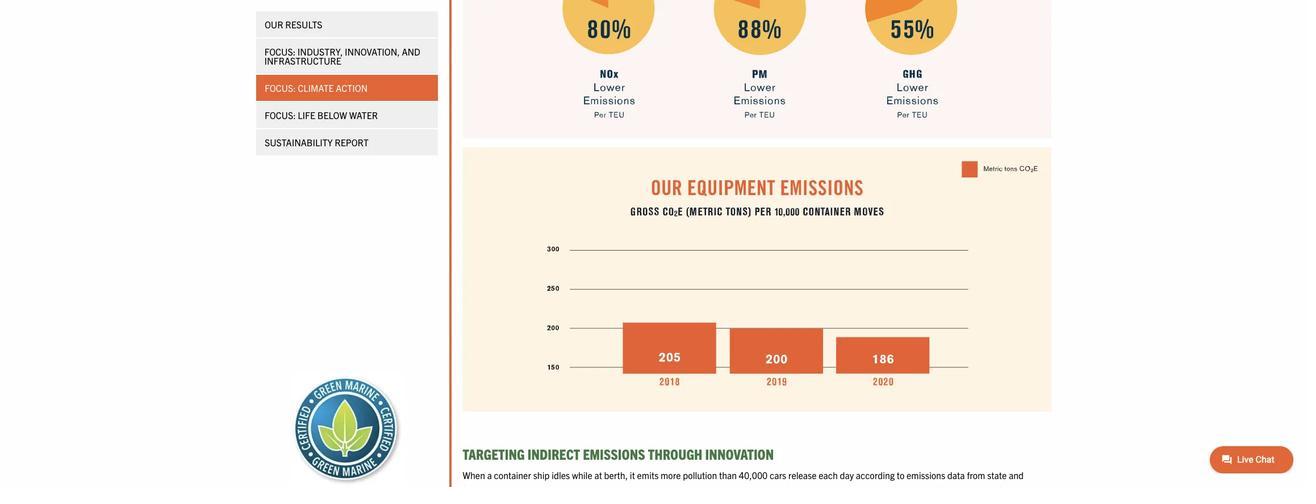 Task type: locate. For each thing, give the bounding box(es) containing it.
vessel
[[962, 485, 986, 488]]

0 vertical spatial a
[[487, 470, 492, 482]]

and up emissions,
[[1009, 470, 1024, 482]]

federal
[[463, 485, 490, 488]]

mitigate
[[928, 485, 960, 488]]

a right when
[[487, 470, 492, 482]]

sustainability report link
[[256, 130, 438, 156]]

state
[[987, 470, 1007, 482]]

los
[[623, 485, 637, 488]]

focus: down our
[[264, 46, 295, 57]]

focus:
[[264, 46, 295, 57], [264, 82, 295, 94], [264, 110, 295, 121]]

0 vertical spatial and
[[1009, 470, 1024, 482]]

focus: left life
[[264, 110, 295, 121]]

implemented
[[688, 485, 740, 488]]

ship
[[533, 470, 550, 482]]

0 horizontal spatial a
[[487, 470, 492, 482]]

1 vertical spatial focus:
[[264, 82, 295, 94]]

0 vertical spatial to
[[897, 470, 905, 482]]

from
[[967, 470, 985, 482]]

and down each
[[830, 485, 845, 488]]

to left the 'emissions'
[[897, 470, 905, 482]]

focus: for focus: industry, innovation, and infrastructure
[[264, 46, 295, 57]]

emissions,
[[988, 485, 1029, 488]]

according
[[856, 470, 895, 482]]

and
[[1009, 470, 1024, 482], [830, 485, 845, 488]]

2 focus: from the top
[[264, 82, 295, 94]]

release
[[788, 470, 817, 482]]

berth,
[[604, 470, 628, 482]]

container
[[494, 470, 531, 482]]

water
[[349, 110, 378, 121]]

1 focus: from the top
[[264, 46, 295, 57]]

our results link
[[256, 11, 438, 37]]

help
[[909, 485, 926, 488]]

focus: industry, innovation, and infrastructure
[[264, 46, 420, 66]]

2 vertical spatial focus:
[[264, 110, 295, 121]]

industry,
[[298, 46, 343, 57]]

focus: left climate
[[264, 82, 295, 94]]

a
[[487, 470, 492, 482], [742, 485, 747, 488]]

regulators.
[[550, 485, 592, 488]]

pollution
[[683, 470, 717, 482]]

innovation,
[[345, 46, 400, 57]]

0 vertical spatial focus:
[[264, 46, 295, 57]]

each
[[819, 470, 838, 482]]

of
[[781, 485, 789, 488]]

innovation
[[705, 446, 774, 464]]

focus: life below water link
[[256, 102, 438, 128]]

at
[[594, 470, 602, 482]]

a down 40,000
[[742, 485, 747, 488]]

to left the help
[[899, 485, 907, 488]]

1 horizontal spatial a
[[742, 485, 747, 488]]

focus: inside focus: industry, innovation, and infrastructure
[[264, 46, 295, 57]]

environmental
[[492, 485, 548, 488]]

emissions
[[583, 446, 645, 464]]

0 horizontal spatial and
[[830, 485, 845, 488]]

to
[[897, 470, 905, 482], [899, 485, 907, 488]]

our results
[[264, 19, 322, 30]]

3 focus: from the top
[[264, 110, 295, 121]]



Task type: vqa. For each thing, say whether or not it's contained in the screenshot.
Through
yes



Task type: describe. For each thing, give the bounding box(es) containing it.
it
[[630, 470, 635, 482]]

day
[[840, 470, 854, 482]]

focus: climate action link
[[256, 75, 438, 101]]

sustainability report
[[264, 137, 368, 148]]

idles
[[552, 470, 570, 482]]

has
[[672, 485, 686, 488]]

our
[[264, 19, 283, 30]]

infrastructure
[[264, 55, 341, 66]]

more
[[661, 470, 681, 482]]

emits
[[637, 470, 659, 482]]

emissions
[[907, 470, 945, 482]]

focus: for focus: climate action
[[264, 82, 295, 94]]

number
[[749, 485, 779, 488]]

while
[[572, 470, 592, 482]]

data
[[947, 470, 965, 482]]

targeting
[[463, 446, 525, 464]]

angeles
[[639, 485, 670, 488]]

1 vertical spatial a
[[742, 485, 747, 488]]

indirect
[[528, 446, 580, 464]]

sustainability
[[264, 137, 332, 148]]

technologies
[[847, 485, 897, 488]]

report
[[334, 137, 368, 148]]

1 horizontal spatial and
[[1009, 470, 1024, 482]]

trapac
[[594, 485, 621, 488]]

action
[[336, 82, 367, 94]]

focus: climate action
[[264, 82, 367, 94]]

focus: industry, innovation, and infrastructure link
[[256, 39, 438, 74]]

focus: for focus: life below water
[[264, 110, 295, 121]]

when a container ship idles while at berth, it emits more pollution than 40,000 cars release each day according to emissions data from state and federal environmental regulators. trapac los angeles has implemented a number of programs and technologies to help mitigate vessel emissions, lik
[[463, 470, 1045, 488]]

focus: life below water
[[264, 110, 378, 121]]

programs
[[791, 485, 828, 488]]

targeting indirect emissions through innovation
[[463, 446, 774, 464]]

1 vertical spatial and
[[830, 485, 845, 488]]

through
[[648, 446, 702, 464]]

40,000
[[739, 470, 768, 482]]

than
[[719, 470, 737, 482]]

results
[[285, 19, 322, 30]]

below
[[317, 110, 347, 121]]

when
[[463, 470, 485, 482]]

climate
[[298, 82, 334, 94]]

cars
[[770, 470, 786, 482]]

life
[[298, 110, 315, 121]]

and
[[402, 46, 420, 57]]

1 vertical spatial to
[[899, 485, 907, 488]]



